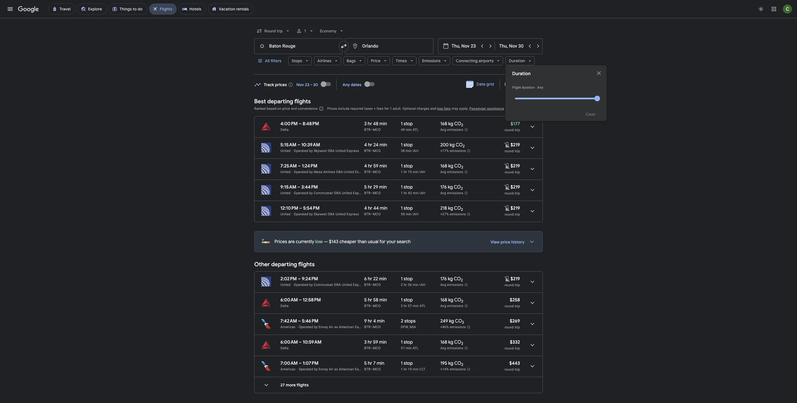 Task type: describe. For each thing, give the bounding box(es) containing it.
optional
[[403, 107, 416, 111]]

mia
[[410, 326, 416, 330]]

min for 5 hr 58 min btr – mco
[[379, 298, 387, 303]]

round trip for 4 hr 24 min
[[505, 149, 520, 153]]

– left the 5:54 pm text box
[[299, 206, 302, 211]]

eagle for 9
[[355, 326, 364, 330]]

swap origin and destination. image
[[341, 43, 347, 50]]

trip inside '$177 round trip'
[[515, 128, 520, 132]]

by for 3:44 pm
[[309, 191, 313, 195]]

bags
[[347, 58, 356, 63]]

atl inside 1 stop 2 hr 57 min atl
[[420, 304, 426, 308]]

hr inside 1 stop 1 hr 43 min iah
[[404, 191, 407, 195]]

any inside find the best price 'region'
[[343, 82, 350, 87]]

atl for 3 hr 48 min
[[413, 128, 419, 132]]

american left 5 hr 7 min btr – mco
[[339, 368, 354, 372]]

1 stop 2 hr 57 min atl
[[401, 298, 426, 308]]

view
[[491, 240, 500, 245]]

– inside '5 hr 29 min btr – mco'
[[371, 191, 373, 195]]

57 inside 1 stop 57 min atl
[[401, 347, 405, 351]]

best departing flights
[[254, 98, 311, 105]]

min inside 1 stop 1 hr 43 min iah
[[413, 191, 419, 195]]

avg for 4 hr 59 min
[[440, 170, 446, 174]]

flight details. leaves baton rouge metropolitan airport at 7:00 am on thursday, november 23 and arrives at orlando international airport at 1:07 pm on thursday, november 23. image
[[526, 360, 539, 374]]

avg emissions for 5 hr 58 min
[[440, 305, 463, 308]]

co for 5 hr 7 min
[[454, 361, 461, 367]]

operated by mesa airlines dba united express
[[294, 170, 368, 174]]

layover (1 of 1) is a 1 hr 43 min layover at george bush intercontinental airport in houston. element
[[401, 191, 438, 196]]

by for 5:46 pm
[[314, 326, 318, 330]]

nov 23 – 30
[[297, 82, 318, 87]]

2 for 4 hr 24 min
[[463, 144, 465, 149]]

trip inside the $332 round trip
[[515, 347, 520, 351]]

+14% emissions
[[440, 368, 466, 372]]

Arrival time: 1:24 PM. text field
[[302, 164, 317, 169]]

– inside '4 hr 44 min btr – mco'
[[371, 213, 373, 217]]

1 stop 57 min atl
[[401, 340, 419, 351]]

round trip for 5 hr 29 min
[[505, 192, 520, 196]]

kg for 5 hr 58 min
[[448, 298, 453, 303]]

hr inside 4 hr 24 min btr – mco
[[368, 142, 372, 148]]

10:39 am
[[301, 142, 320, 148]]

4 round from the top
[[505, 192, 514, 196]]

1 button
[[294, 24, 317, 38]]

2 trip from the top
[[515, 149, 520, 153]]

176 kg co 2 for 6 hr 22 min
[[440, 277, 463, 283]]

this price for this flight doesn't include overhead bin access. if you need a carry-on bag, use the bags filter to update prices. image for 6 hr 22 min
[[504, 276, 511, 283]]

7:25 am – 1:24 pm
[[280, 164, 317, 169]]

none text field inside search field
[[345, 38, 434, 54]]

connecting airports
[[456, 58, 494, 63]]

trip inside $258 round trip
[[515, 305, 520, 309]]

443 US dollars text field
[[510, 361, 520, 367]]

– inside the 4 hr 59 min btr – mco
[[371, 170, 373, 174]]

passenger
[[470, 107, 486, 111]]

leaves baton rouge metropolitan airport at 4:00 pm on thursday, november 23 and arrives at orlando international airport at 8:48 pm on thursday, november 23. element
[[280, 121, 319, 127]]

btr for 4 hr 59 min
[[364, 170, 371, 174]]

departing for best
[[267, 98, 293, 105]]

49
[[401, 128, 405, 132]]

convenience
[[298, 107, 318, 111]]

leaves baton rouge metropolitan airport at 6:00 am on thursday, november 23 and arrives at orlando international airport at 10:59 am on thursday, november 23. element
[[280, 340, 322, 346]]

7:00 am
[[280, 361, 298, 367]]

mco for 6 hr 22 min
[[373, 283, 381, 287]]

4 inside 9 hr 4 min btr – mco
[[373, 319, 376, 324]]

loading results progress bar
[[0, 18, 797, 19]]

emissions for 9 hr 4 min
[[450, 326, 466, 330]]

close dialog image
[[596, 70, 603, 77]]

btr for 3 hr 48 min
[[364, 128, 371, 132]]

delta for 8:48 pm
[[280, 128, 289, 132]]

59 for 3
[[373, 340, 378, 346]]

22
[[373, 277, 378, 282]]

57 inside 1 stop 2 hr 57 min atl
[[408, 304, 412, 308]]

dfw
[[401, 326, 408, 330]]

passenger assistance button
[[470, 107, 504, 111]]

1:24 pm
[[302, 164, 317, 169]]

ranked
[[254, 107, 266, 111]]

flights for other departing flights
[[298, 261, 315, 268]]

– right 9:15 am text field
[[297, 185, 300, 190]]

main menu image
[[7, 6, 14, 12]]

Departure time: 12:10 PM. text field
[[280, 206, 298, 211]]

168 for 3 hr 59 min
[[440, 340, 447, 346]]

Departure time: 9:15 AM. text field
[[280, 185, 296, 190]]

delta for 10:59 am
[[280, 347, 289, 351]]

2 inside 1 stop 2 hr 57 min atl
[[401, 304, 403, 308]]

1 stop flight. element for 5 hr 58 min
[[401, 298, 413, 304]]

9:15 am
[[280, 185, 296, 190]]

176 for 6 hr 22 min
[[440, 277, 447, 282]]

27
[[280, 383, 285, 388]]

Departure time: 7:00 AM. text field
[[280, 361, 298, 367]]

other departing flights
[[254, 261, 315, 268]]

$269 round trip
[[505, 319, 520, 330]]

mco for 5 hr 29 min
[[373, 191, 381, 195]]

1 stop 58 min iah
[[401, 206, 419, 217]]

Arrival time: 3:44 PM. text field
[[301, 185, 318, 190]]

– left 5:46 pm
[[298, 319, 301, 324]]

1 stop flight. element for 4 hr 59 min
[[401, 164, 413, 170]]

delta for 12:58 pm
[[280, 304, 289, 308]]

track
[[264, 82, 274, 87]]

total duration 5 hr 58 min. element
[[364, 298, 401, 304]]

prices are currently low — $143 cheaper than usual for your search
[[275, 239, 411, 245]]

6:00 am for 10:59 am
[[280, 340, 298, 346]]

3 trip from the top
[[515, 171, 520, 175]]

kg for 4 hr 44 min
[[448, 206, 453, 211]]

search
[[397, 239, 411, 245]]

7:42 am
[[280, 319, 297, 324]]

2:02 pm – 9:24 pm
[[280, 277, 318, 282]]

track prices
[[264, 82, 287, 87]]

– inside 6:00 am – 12:58 pm delta
[[299, 298, 302, 303]]

176 kg co 2 for 5 hr 29 min
[[440, 185, 463, 191]]

hr inside 1 stop 2 hr 36 min iah
[[404, 283, 407, 287]]

Arrival time: 10:59 AM. text field
[[303, 340, 322, 346]]

min for 3 hr 48 min btr – mco
[[379, 121, 387, 127]]

connecting
[[456, 58, 478, 63]]

Departure time: 4:00 PM. text field
[[280, 121, 298, 127]]

$177
[[511, 121, 520, 127]]

co for 4 hr 24 min
[[456, 142, 463, 148]]

58 for hr
[[373, 298, 378, 303]]

times
[[396, 58, 407, 63]]

168 for 5 hr 58 min
[[440, 298, 447, 303]]

dba for 5:54 pm
[[328, 213, 335, 217]]

any inside search field
[[538, 86, 543, 90]]

flights for 27 more flights
[[297, 383, 309, 388]]

$177 round trip
[[505, 121, 520, 132]]

flight details. leaves baton rouge metropolitan airport at 12:10 pm on thursday, november 23 and arrives at orlando international airport at 5:54 pm on thursday, november 23. image
[[526, 205, 539, 218]]

12:10 pm
[[280, 206, 298, 211]]

6 trip from the top
[[515, 284, 520, 288]]

– inside the 3 hr 48 min btr – mco
[[371, 128, 373, 132]]

– inside 4 hr 24 min btr – mco
[[371, 149, 373, 153]]

– inside 5 hr 58 min btr – mco
[[371, 304, 373, 308]]

stop for 6 hr 22 min
[[404, 277, 413, 282]]

emissions button
[[419, 54, 450, 68]]

2 for 5 hr 7 min
[[461, 363, 463, 368]]

view price history image
[[525, 235, 539, 249]]

round inside the $332 round trip
[[505, 347, 514, 351]]

round inside '$177 round trip'
[[505, 128, 514, 132]]

round inside "$269 round trip"
[[505, 326, 514, 330]]

main content containing best departing flights
[[254, 77, 543, 398]]

atl for 3 hr 59 min
[[413, 347, 419, 351]]

min for 1 stop 57 min atl
[[406, 347, 412, 351]]

iah for 5 hr 29 min
[[420, 191, 426, 195]]

btr for 5 hr 7 min
[[364, 368, 371, 372]]

taxes
[[364, 107, 373, 111]]

other
[[254, 261, 270, 268]]

iah inside "1 stop 58 min iah"
[[413, 213, 419, 217]]

mco for 9 hr 4 min
[[373, 326, 381, 330]]

2 fees from the left
[[444, 107, 451, 111]]

assistance
[[487, 107, 504, 111]]

1 stop flight. element for 4 hr 24 min
[[401, 142, 413, 149]]

1 stop flight. element for 5 hr 29 min
[[401, 185, 413, 191]]

skywest for 5:54 pm
[[314, 213, 327, 217]]

american down departure time: 7:42 am. text field at the left bottom
[[280, 326, 296, 330]]

cheaper
[[339, 239, 357, 245]]

– inside 4:00 pm – 8:48 pm delta
[[299, 121, 302, 127]]

10:59 am
[[303, 340, 322, 346]]

stop for 5 hr 58 min
[[404, 298, 413, 303]]

airlines button
[[314, 54, 341, 68]]

stop for 3 hr 59 min
[[404, 340, 413, 346]]

emissions for 4 hr 24 min
[[450, 149, 466, 153]]

– inside 5 hr 7 min btr – mco
[[371, 368, 373, 372]]

flight details. leaves baton rouge metropolitan airport at 6:00 am on thursday, november 23 and arrives at orlando international airport at 10:59 am on thursday, november 23. image
[[526, 339, 539, 352]]

218 kg co 2
[[440, 206, 463, 212]]

29
[[373, 185, 378, 190]]

include
[[338, 107, 350, 111]]

total duration 9 hr 4 min. element
[[364, 319, 401, 325]]

9:15 am – 3:44 pm
[[280, 185, 318, 190]]

9 hr 4 min btr – mco
[[364, 319, 385, 330]]

emissions for 3 hr 48 min
[[447, 128, 463, 132]]

emissions
[[422, 58, 441, 63]]

ranked based on price and convenience
[[254, 107, 318, 111]]

5:46 pm
[[302, 319, 318, 324]]

2 stops flight. element
[[401, 319, 416, 325]]

layover (1 of 2) is a 1 hr 2 min layover at dallas/fort worth international airport in dallas. layover (2 of 2) is a 2 hr 6 min layover at miami international airport in miami. element
[[401, 325, 438, 330]]

6
[[364, 277, 367, 282]]

Arrival time: 8:48 PM. text field
[[303, 121, 319, 127]]

total duration 6 hr 22 min. element
[[364, 277, 401, 283]]

– inside 3 hr 59 min btr – mco
[[371, 347, 373, 351]]

duration inside popup button
[[509, 58, 525, 63]]

4 hr 44 min btr – mco
[[364, 206, 388, 217]]

envoy for 5:46 pm
[[319, 326, 328, 330]]

hr inside '4 hr 44 min btr – mco'
[[368, 206, 372, 211]]

168 for 3 hr 48 min
[[440, 121, 447, 127]]

4:00 pm
[[280, 121, 298, 127]]

$443
[[510, 361, 520, 367]]

as for 7:42 am – 5:46 pm
[[334, 326, 338, 330]]

min for 5 hr 7 min btr – mco
[[377, 361, 384, 367]]

258 US dollars text field
[[510, 298, 520, 303]]

stops button
[[288, 54, 312, 68]]

emissions for 4 hr 59 min
[[447, 170, 463, 174]]

1 vertical spatial airlines
[[323, 170, 335, 174]]

express for 6 hr 22 min
[[353, 283, 366, 287]]

layover (1 of 1) is a 38 min layover at george bush intercontinental airport in houston. element
[[401, 149, 438, 153]]

flight details. leaves baton rouge metropolitan airport at 7:42 am on thursday, november 23 and arrives at orlando international airport at 5:46 pm on thursday, november 23. image
[[526, 318, 539, 331]]

trip inside "$269 round trip"
[[515, 326, 520, 330]]

Arrival time: 5:54 PM. text field
[[303, 206, 320, 211]]

+17% emissions
[[440, 149, 466, 153]]

mco for 5 hr 58 min
[[373, 304, 381, 308]]

1 for 1 stop 49 min atl
[[401, 121, 403, 127]]

kg for 3 hr 48 min
[[448, 121, 453, 127]]

total duration 5 hr 29 min. element
[[364, 185, 401, 191]]

more
[[286, 383, 296, 388]]

min for 1 stop 58 min iah
[[406, 213, 412, 217]]

this price for this flight doesn't include overhead bin access. if you need a carry-on bag, use the bags filter to update prices. image for 168
[[504, 163, 511, 170]]

3 for 3 hr 59 min
[[364, 340, 367, 346]]

leaves baton rouge metropolitan airport at 7:25 am on thursday, november 23 and arrives at orlando international airport at 1:24 pm on thursday, november 23. element
[[280, 164, 317, 169]]

operated by envoy air as american eagle for 5:46 pm
[[299, 326, 364, 330]]

round trip for 6 hr 22 min
[[505, 284, 520, 288]]

Departure time: 6:00 AM. text field
[[280, 298, 298, 303]]

+17%
[[440, 149, 449, 153]]

– left 1:07 pm text field
[[299, 361, 302, 367]]

1 stop flight. element for 6 hr 22 min
[[401, 277, 413, 283]]

hr inside the 1 stop 1 hr 19 min iah
[[404, 170, 407, 174]]

+27%
[[440, 213, 449, 217]]

2 for 3 hr 48 min
[[461, 123, 463, 128]]

hr inside the 4 hr 59 min btr – mco
[[368, 164, 372, 169]]

avg for 3 hr 59 min
[[440, 347, 446, 351]]

195
[[440, 361, 447, 367]]

1 horizontal spatial price
[[501, 240, 510, 245]]

$258 round trip
[[505, 298, 520, 309]]

find the best price region
[[254, 77, 543, 94]]

1 for 1 stop 2 hr 57 min atl
[[401, 298, 403, 303]]

prices for prices include required taxes + fees for 1 adult. optional charges and bag fees may apply. passenger assistance
[[327, 107, 337, 111]]

airports
[[479, 58, 494, 63]]

on
[[277, 107, 281, 111]]

2 for 3 hr 59 min
[[461, 342, 463, 347]]

stop for 4 hr 24 min
[[404, 142, 413, 148]]

218
[[440, 206, 447, 211]]

min for 5 hr 29 min btr – mco
[[379, 185, 387, 190]]

layover (1 of 1) is a 57 min layover at hartsfield-jackson atlanta international airport in atlanta. element
[[401, 346, 438, 351]]

1 for 1 stop 1 hr 19 min clt
[[401, 361, 403, 367]]

any dates
[[343, 82, 362, 87]]

trip inside $443 round trip
[[515, 368, 520, 372]]

stop for 4 hr 59 min
[[404, 164, 413, 169]]

5 hr 29 min btr – mco
[[364, 185, 387, 195]]

learn more about ranking image
[[319, 106, 324, 111]]

– left 9:24 pm text field
[[298, 277, 301, 282]]

$269
[[510, 319, 520, 324]]

hr inside 9 hr 4 min btr – mco
[[368, 319, 372, 324]]

flight
[[512, 86, 521, 90]]

– left 1:24 pm
[[298, 164, 301, 169]]

apply.
[[459, 107, 469, 111]]

prices include required taxes + fees for 1 adult. optional charges and bag fees may apply. passenger assistance
[[327, 107, 504, 111]]

Arrival time: 12:58 PM. text field
[[303, 298, 321, 303]]

layover (1 of 1) is a 49 min layover at hartsfield-jackson atlanta international airport in atlanta. element
[[401, 128, 438, 132]]

1 for 1 stop 38 min iah
[[401, 142, 403, 148]]

operated for 5:46 pm
[[299, 326, 313, 330]]

leaves baton rouge metropolitan airport at 7:42 am on thursday, november 23 and arrives at orlando international airport at 5:46 pm on thursday, november 23. element
[[280, 319, 318, 324]]

$219 for 4 hr 59 min
[[511, 164, 520, 169]]

express down total duration 4 hr 59 min. element
[[355, 170, 368, 174]]

195 kg co 2
[[440, 361, 463, 368]]

best
[[254, 98, 266, 105]]

leaves baton rouge metropolitan airport at 7:00 am on thursday, november 23 and arrives at orlando international airport at 1:07 pm on thursday, november 23. element
[[280, 361, 319, 367]]

1 stop flight. element for 3 hr 48 min
[[401, 121, 413, 128]]

219 us dollars text field for 218
[[511, 206, 520, 211]]

kg for 3 hr 59 min
[[448, 340, 453, 346]]

2 inside 1 stop 2 hr 36 min iah
[[401, 283, 403, 287]]

332 US dollars text field
[[510, 340, 520, 346]]

times button
[[392, 54, 417, 68]]

1 and from the left
[[291, 107, 297, 111]]



Task type: vqa. For each thing, say whether or not it's contained in the screenshot.
Suggest
no



Task type: locate. For each thing, give the bounding box(es) containing it.
6 hr 22 min btr – mco
[[364, 277, 387, 287]]

min inside 9 hr 4 min btr – mco
[[377, 319, 385, 324]]

min right 7
[[377, 361, 384, 367]]

btr inside 5 hr 7 min btr – mco
[[364, 368, 371, 372]]

layover (1 of 1) is a 1 hr 19 min layover at charlotte douglas international airport in charlotte. element
[[401, 368, 438, 372]]

1 vertical spatial 19
[[408, 368, 412, 372]]

9 1 stop flight. element from the top
[[401, 361, 413, 368]]

1 vertical spatial 219 us dollars text field
[[511, 185, 520, 190]]

8 trip from the top
[[515, 326, 520, 330]]

2 and from the left
[[430, 107, 436, 111]]

2 operated by commuteair dba united express from the top
[[294, 283, 366, 287]]

$219 left flight details. leaves baton rouge metropolitan airport at 7:25 am on thursday, november 23 and arrives at orlando international airport at 1:24 pm on thursday, november 23. icon
[[511, 164, 520, 169]]

operated down leaves baton rouge metropolitan airport at 5:15 am on thursday, november 23 and arrives at orlando international airport at 10:39 am on thursday, november 23. element
[[294, 149, 308, 153]]

1 vertical spatial departing
[[271, 261, 297, 268]]

1 operated by envoy air as american eagle from the top
[[299, 326, 364, 330]]

min right 44
[[380, 206, 388, 211]]

btr inside the 3 hr 48 min btr – mco
[[364, 128, 371, 132]]

1 vertical spatial delta
[[280, 304, 289, 308]]

leaves baton rouge metropolitan airport at 6:00 am on thursday, november 23 and arrives at orlando international airport at 12:58 pm on thursday, november 23. element
[[280, 298, 321, 303]]

1 air from the top
[[329, 326, 333, 330]]

operated down 5:46 pm
[[299, 326, 313, 330]]

delta inside 6:00 am – 10:59 am delta
[[280, 347, 289, 351]]

$143
[[329, 239, 338, 245]]

stop up the layover (1 of 1) is a 57 min layover at hartsfield-jackson atlanta international airport in atlanta. 'element'
[[404, 340, 413, 346]]

hr
[[368, 121, 372, 127], [368, 142, 372, 148], [368, 164, 372, 169], [404, 170, 407, 174], [368, 185, 372, 190], [404, 191, 407, 195], [368, 206, 372, 211], [368, 277, 372, 282], [404, 283, 407, 287], [368, 298, 372, 303], [404, 304, 407, 308], [368, 319, 372, 324], [368, 340, 372, 346], [368, 361, 372, 367], [404, 368, 407, 372]]

skywest down the 5:54 pm text box
[[314, 213, 327, 217]]

stops
[[292, 58, 302, 63]]

6:00 am up departure time: 7:00 am. text box
[[280, 340, 298, 346]]

None field
[[254, 26, 293, 36], [318, 26, 347, 36], [254, 26, 293, 36], [318, 26, 347, 36]]

3:44 pm
[[301, 185, 318, 190]]

iah up 1 stop 1 hr 43 min iah
[[420, 170, 426, 174]]

2 vertical spatial flights
[[297, 383, 309, 388]]

2 commuteair from the top
[[314, 283, 333, 287]]

all
[[265, 58, 270, 63]]

2 for 5 hr 29 min
[[461, 186, 463, 191]]

departing
[[267, 98, 293, 105], [271, 261, 297, 268]]

1 trip from the top
[[515, 128, 520, 132]]

iah for 6 hr 22 min
[[420, 283, 426, 287]]

eagle for 5
[[355, 368, 364, 372]]

Departure time: 6:00 AM. text field
[[280, 340, 298, 346]]

2 avg from the top
[[440, 170, 446, 174]]

1 as from the top
[[334, 326, 338, 330]]

departing up departure time: 2:02 pm. text box
[[271, 261, 297, 268]]

Departure text field
[[452, 39, 478, 54]]

hr down 4 hr 24 min btr – mco
[[368, 164, 372, 169]]

round inside $258 round trip
[[505, 305, 514, 309]]

min inside 1 stop 2 hr 57 min atl
[[413, 304, 419, 308]]

2:02 pm
[[280, 277, 297, 282]]

5 inside 5 hr 58 min btr – mco
[[364, 298, 367, 303]]

total duration 4 hr 44 min. element
[[364, 206, 401, 212]]

1 stop flight. element up '36' in the bottom right of the page
[[401, 277, 413, 283]]

2 skywest from the top
[[314, 213, 327, 217]]

2 envoy from the top
[[319, 368, 328, 372]]

2 176 from the top
[[440, 277, 447, 282]]

hr right 6
[[368, 277, 372, 282]]

1 vertical spatial 5
[[364, 298, 367, 303]]

3 left 48
[[364, 121, 367, 127]]

emissions for 5 hr 29 min
[[447, 191, 463, 195]]

round left flight details. leaves baton rouge metropolitan airport at 9:15 am on thursday, november 23 and arrives at orlando international airport at 3:44 pm on thursday, november 23. image
[[505, 192, 514, 196]]

1 stop flight. element for 4 hr 44 min
[[401, 206, 413, 212]]

168 down bag fees button
[[440, 121, 447, 127]]

express for 4 hr 44 min
[[347, 213, 359, 217]]

0 vertical spatial envoy
[[319, 326, 328, 330]]

flight details. leaves baton rouge metropolitan airport at 4:00 pm on thursday, november 23 and arrives at orlando international airport at 8:48 pm on thursday, november 23. image
[[526, 120, 539, 134]]

1 stop flight. element
[[401, 121, 413, 128], [401, 142, 413, 149], [401, 164, 413, 170], [401, 185, 413, 191], [401, 206, 413, 212], [401, 277, 413, 283], [401, 298, 413, 304], [401, 340, 413, 346], [401, 361, 413, 368]]

history
[[511, 240, 525, 245]]

flight details. leaves baton rouge metropolitan airport at 5:15 am on thursday, november 23 and arrives at orlando international airport at 10:39 am on thursday, november 23. image
[[526, 141, 539, 155]]

prices for prices are currently low — $143 cheaper than usual for your search
[[275, 239, 287, 245]]

6:00 am – 10:59 am delta
[[280, 340, 322, 351]]

1 vertical spatial this price for this flight doesn't include overhead bin access. if you need a carry-on bag, use the bags filter to update prices. image
[[504, 205, 511, 212]]

0 vertical spatial 58
[[401, 213, 405, 217]]

min inside 1 stop 57 min atl
[[406, 347, 412, 351]]

1 for 1 stop 1 hr 19 min iah
[[401, 164, 403, 169]]

airlines
[[317, 58, 332, 63], [323, 170, 335, 174]]

0 horizontal spatial any
[[343, 82, 350, 87]]

as for 7:00 am – 1:07 pm
[[334, 368, 338, 372]]

this price for this flight doesn't include overhead bin access. if you need a carry-on bag, use the bags filter to update prices. image up $258
[[504, 276, 511, 283]]

5 hr 58 min btr – mco
[[364, 298, 387, 308]]

fees
[[377, 107, 384, 111], [444, 107, 451, 111]]

atl inside 1 stop 57 min atl
[[413, 347, 419, 351]]

min left the clt
[[413, 368, 419, 372]]

3 this price for this flight doesn't include overhead bin access. if you need a carry-on bag, use the bags filter to update prices. image from the top
[[504, 276, 511, 283]]

1 commuteair from the top
[[314, 191, 333, 195]]

1 vertical spatial 3
[[364, 340, 367, 346]]

mco inside 5 hr 7 min btr – mco
[[373, 368, 381, 372]]

leaves baton rouge metropolitan airport at 5:15 am on thursday, november 23 and arrives at orlando international airport at 10:39 am on thursday, november 23. element
[[280, 142, 320, 148]]

kg inside 195 kg co 2
[[448, 361, 453, 367]]

4 168 kg co 2 from the top
[[440, 340, 463, 347]]

hr inside 5 hr 7 min btr – mco
[[368, 361, 372, 367]]

1 inside 1 stop 49 min atl
[[401, 121, 403, 127]]

48
[[373, 121, 378, 127]]

1 vertical spatial 176 kg co 2
[[440, 277, 463, 283]]

2 operated by envoy air as american eagle from the top
[[299, 368, 364, 372]]

min inside the 4 hr 59 min btr – mco
[[380, 164, 387, 169]]

1 vertical spatial air
[[329, 368, 333, 372]]

co for 5 hr 29 min
[[454, 185, 461, 190]]

min for 4 hr 59 min btr – mco
[[380, 164, 387, 169]]

1 vertical spatial 176
[[440, 277, 447, 282]]

this price for this flight doesn't include overhead bin access. if you need a carry-on bag, use the bags filter to update prices. image for 4 hr 24 min
[[504, 142, 511, 148]]

1 219 us dollars text field from the top
[[511, 142, 520, 148]]

1 vertical spatial price
[[516, 82, 525, 87]]

2 delta from the top
[[280, 304, 289, 308]]

eagle left 9 hr 4 min btr – mco
[[355, 326, 364, 330]]

0 horizontal spatial price
[[371, 58, 381, 63]]

2 inside 195 kg co 2
[[461, 363, 463, 368]]

total duration 3 hr 59 min. element
[[364, 340, 401, 346]]

$219 for 6 hr 22 min
[[511, 277, 520, 282]]

6:00 am for 12:58 pm
[[280, 298, 298, 303]]

min inside 1 stop 2 hr 36 min iah
[[413, 283, 419, 287]]

graph
[[526, 82, 537, 87]]

200 kg co 2
[[440, 142, 465, 149]]

btr down total duration 4 hr 44 min. element on the bottom of page
[[364, 213, 371, 217]]

3 mco from the top
[[373, 170, 381, 174]]

trip down '$258' text box
[[515, 305, 520, 309]]

operated by commuteair dba united express for 9:24 pm
[[294, 283, 366, 287]]

3 delta from the top
[[280, 347, 289, 351]]

2 as from the top
[[334, 368, 338, 372]]

0 horizontal spatial prices
[[275, 239, 287, 245]]

stop inside 1 stop 1 hr 43 min iah
[[404, 185, 413, 190]]

2 avg emissions from the top
[[440, 170, 463, 174]]

None text field
[[345, 38, 434, 54]]

min down 4 hr 24 min btr – mco
[[380, 164, 387, 169]]

– inside 6 hr 22 min btr – mco
[[371, 283, 373, 287]]

express for 5 hr 29 min
[[353, 191, 366, 195]]

57
[[408, 304, 412, 308], [401, 347, 405, 351]]

1 vertical spatial operated by skywest dba united express
[[294, 213, 359, 217]]

min for 1 stop 38 min iah
[[406, 149, 412, 153]]

4
[[364, 142, 367, 148], [364, 164, 367, 169], [364, 206, 367, 211], [373, 319, 376, 324]]

stop inside 1 stop 1 hr 19 min clt
[[404, 361, 413, 367]]

219 us dollars text field for 4 hr 59 min
[[511, 164, 520, 169]]

1 vertical spatial envoy
[[319, 368, 328, 372]]

0 vertical spatial 219 us dollars text field
[[511, 142, 520, 148]]

by for 1:24 pm
[[309, 170, 313, 174]]

3 168 from the top
[[440, 298, 447, 303]]

stop
[[404, 121, 413, 127], [404, 142, 413, 148], [404, 164, 413, 169], [404, 185, 413, 190], [404, 206, 413, 211], [404, 277, 413, 282], [404, 298, 413, 303], [404, 340, 413, 346], [404, 361, 413, 367]]

1 horizontal spatial 58
[[401, 213, 405, 217]]

prices right learn more about ranking icon
[[327, 107, 337, 111]]

59 inside 3 hr 59 min btr – mco
[[373, 340, 378, 346]]

total duration 4 hr 24 min. element
[[364, 142, 401, 149]]

price inside button
[[516, 82, 525, 87]]

5 inside 5 hr 7 min btr – mco
[[364, 361, 367, 367]]

·
[[536, 86, 537, 90]]

this price for this flight doesn't include overhead bin access. if you need a carry-on bag, use the bags filter to update prices. image
[[504, 163, 511, 170], [504, 205, 511, 212]]

btr inside the 4 hr 59 min btr – mco
[[364, 170, 371, 174]]

249 kg co 2
[[440, 319, 464, 325]]

1 vertical spatial 58
[[373, 298, 378, 303]]

co inside 195 kg co 2
[[454, 361, 461, 367]]

0 vertical spatial price
[[282, 107, 290, 111]]

– down total duration 3 hr 48 min. element
[[371, 128, 373, 132]]

58 down 6 hr 22 min btr – mco in the bottom left of the page
[[373, 298, 378, 303]]

3 round trip from the top
[[505, 192, 520, 196]]

168 kg co 2 for 4 hr 59 min
[[440, 164, 463, 170]]

5:15 am
[[280, 142, 296, 148]]

total duration 3 hr 48 min. element
[[364, 121, 401, 128]]

2 btr from the top
[[364, 149, 371, 153]]

leaves baton rouge metropolitan airport at 9:15 am on thursday, november 23 and arrives at orlando international airport at 3:44 pm on thursday, november 23. element
[[280, 185, 318, 190]]

58 inside 5 hr 58 min btr – mco
[[373, 298, 378, 303]]

emissions for 6 hr 22 min
[[447, 283, 463, 287]]

round trip left flight details. leaves baton rouge metropolitan airport at 5:15 am on thursday, november 23 and arrives at orlando international airport at 10:39 am on thursday, november 23. icon
[[505, 149, 520, 153]]

stop up 38
[[404, 142, 413, 148]]

168 up 249
[[440, 298, 447, 303]]

0 vertical spatial departing
[[267, 98, 293, 105]]

price button
[[368, 54, 390, 68]]

176 for 5 hr 29 min
[[440, 185, 447, 190]]

5 1 stop flight. element from the top
[[401, 206, 413, 212]]

168 down the +17%
[[440, 164, 447, 169]]

round down $269
[[505, 326, 514, 330]]

kg for 5 hr 7 min
[[448, 361, 453, 367]]

0 horizontal spatial price
[[282, 107, 290, 111]]

2 inside 249 kg co 2
[[462, 321, 464, 325]]

4 inside 4 hr 24 min btr – mco
[[364, 142, 367, 148]]

2 for 9 hr 4 min
[[462, 321, 464, 325]]

168 down the +46%
[[440, 340, 447, 346]]

hr up 1 stop 1 hr 43 min iah
[[404, 170, 407, 174]]

1 vertical spatial eagle
[[355, 368, 364, 372]]

1 vertical spatial for
[[380, 239, 386, 245]]

avg for 5 hr 58 min
[[440, 305, 446, 308]]

avg right 'layover (1 of 1) is a 2 hr 36 min layover at george bush intercontinental airport in houston.' element
[[440, 283, 446, 287]]

round left flight details. leaves baton rouge metropolitan airport at 5:15 am on thursday, november 23 and arrives at orlando international airport at 10:39 am on thursday, november 23. icon
[[505, 149, 514, 153]]

4 inside '4 hr 44 min btr – mco'
[[364, 206, 367, 211]]

7:00 am – 1:07 pm
[[280, 361, 319, 367]]

– down total duration 5 hr 58 min. 'element'
[[371, 304, 373, 308]]

0 vertical spatial as
[[334, 326, 338, 330]]

1 horizontal spatial and
[[430, 107, 436, 111]]

1 vertical spatial 219 us dollars text field
[[511, 206, 520, 211]]

– right departure time: 6:00 am. text field
[[299, 340, 302, 346]]

,
[[408, 326, 409, 330]]

168
[[440, 121, 447, 127], [440, 164, 447, 169], [440, 298, 447, 303], [440, 340, 447, 346]]

1 stop 1 hr 19 min iah
[[401, 164, 426, 174]]

min up 1 stop 1 hr 19 min clt
[[406, 347, 412, 351]]

hr left the clt
[[404, 368, 407, 372]]

4 $219 from the top
[[511, 206, 520, 211]]

operated by commuteair dba united express for 3:44 pm
[[294, 191, 366, 195]]

co inside 249 kg co 2
[[455, 319, 462, 324]]

0 vertical spatial skywest
[[314, 149, 327, 153]]

iah for 4 hr 59 min
[[420, 170, 426, 174]]

3 stop from the top
[[404, 164, 413, 169]]

1 stop flight. element up 38
[[401, 142, 413, 149]]

0 vertical spatial 3
[[364, 121, 367, 127]]

27 more flights image
[[260, 379, 273, 392]]

express for 4 hr 24 min
[[347, 149, 359, 153]]

mco for 4 hr 44 min
[[373, 213, 381, 217]]

3 avg from the top
[[440, 191, 446, 195]]

1 stop 38 min iah
[[401, 142, 419, 153]]

4 left 24
[[364, 142, 367, 148]]

0 vertical spatial 57
[[408, 304, 412, 308]]

stop inside 1 stop 49 min atl
[[404, 121, 413, 127]]

flights up convenience
[[294, 98, 311, 105]]

1 vertical spatial this price for this flight doesn't include overhead bin access. if you need a carry-on bag, use the bags filter to update prices. image
[[504, 184, 511, 191]]

leaves baton rouge metropolitan airport at 12:10 pm on thursday, november 23 and arrives at orlando international airport at 5:54 pm on thursday, november 23. element
[[280, 206, 320, 211]]

1 vertical spatial 6:00 am
[[280, 340, 298, 346]]

1 176 from the top
[[440, 185, 447, 190]]

269 US dollars text field
[[510, 319, 520, 324]]

skywest down arrival time: 10:39 am. text box
[[314, 149, 327, 153]]

9 mco from the top
[[373, 347, 381, 351]]

1 btr from the top
[[364, 128, 371, 132]]

min for 4 hr 24 min btr – mco
[[380, 142, 387, 148]]

1 inside the 1 stop 38 min iah
[[401, 142, 403, 148]]

operated for 9:24 pm
[[294, 283, 308, 287]]

1 stop flight. element down '36' in the bottom right of the page
[[401, 298, 413, 304]]

flight details. leaves baton rouge metropolitan airport at 2:02 pm on thursday, november 23 and arrives at orlando international airport at 9:24 pm on thursday, november 23. image
[[526, 275, 539, 289]]

min right '36' in the bottom right of the page
[[413, 283, 419, 287]]

0 vertical spatial 19
[[408, 170, 412, 174]]

round up $258
[[505, 284, 514, 288]]

$219 left flight details. leaves baton rouge metropolitan airport at 2:02 pm on thursday, november 23 and arrives at orlando international airport at 9:24 pm on thursday, november 23. icon on the right
[[511, 277, 520, 282]]

0 horizontal spatial 57
[[401, 347, 405, 351]]

1 stop flight. element down ,
[[401, 340, 413, 346]]

Departure time: 5:15 AM. text field
[[280, 142, 296, 148]]

1 stop from the top
[[404, 121, 413, 127]]

mco inside '4 hr 44 min btr – mco'
[[373, 213, 381, 217]]

for
[[384, 107, 389, 111], [380, 239, 386, 245]]

1 round from the top
[[505, 128, 514, 132]]

0 vertical spatial 176
[[440, 185, 447, 190]]

4 mco from the top
[[373, 191, 381, 195]]

btr inside 4 hr 24 min btr – mco
[[364, 149, 371, 153]]

3 inside the 3 hr 48 min btr – mco
[[364, 121, 367, 127]]

delta down departure time: 6:00 am. text box
[[280, 304, 289, 308]]

1 inside popup button
[[304, 29, 307, 33]]

0 vertical spatial 176 kg co 2
[[440, 185, 463, 191]]

7 round from the top
[[505, 305, 514, 309]]

kg for 5 hr 29 min
[[448, 185, 453, 190]]

flight duration · any
[[512, 86, 543, 90]]

1 this price for this flight doesn't include overhead bin access. if you need a carry-on bag, use the bags filter to update prices. image from the top
[[504, 163, 511, 170]]

10 btr from the top
[[364, 368, 371, 372]]

None text field
[[254, 38, 343, 54]]

btr inside '5 hr 29 min btr – mco'
[[364, 191, 371, 195]]

min right 49
[[406, 128, 412, 132]]

mco inside the 3 hr 48 min btr – mco
[[373, 128, 381, 132]]

flight details. leaves baton rouge metropolitan airport at 9:15 am on thursday, november 23 and arrives at orlando international airport at 3:44 pm on thursday, november 23. image
[[526, 184, 539, 197]]

2 vertical spatial atl
[[413, 347, 419, 351]]

1 vertical spatial flights
[[298, 261, 315, 268]]

Departure time: 7:25 AM. text field
[[280, 164, 297, 169]]

price inside popup button
[[371, 58, 381, 63]]

1 vertical spatial duration
[[512, 71, 531, 77]]

envoy
[[319, 326, 328, 330], [319, 368, 328, 372]]

6:00 am inside 6:00 am – 10:59 am delta
[[280, 340, 298, 346]]

0 vertical spatial delta
[[280, 128, 289, 132]]

2 eagle from the top
[[355, 368, 364, 372]]

2 round from the top
[[505, 149, 514, 153]]

1 vertical spatial atl
[[420, 304, 426, 308]]

duration
[[522, 86, 535, 90]]

eagle left 5 hr 7 min btr – mco
[[355, 368, 364, 372]]

1 horizontal spatial 57
[[408, 304, 412, 308]]

1 vertical spatial operated by commuteair dba united express
[[294, 283, 366, 287]]

duration button
[[506, 54, 535, 68]]

operated for 10:39 am
[[294, 149, 308, 153]]

Departure time: 2:02 PM. text field
[[280, 277, 297, 282]]

1 skywest from the top
[[314, 149, 327, 153]]

219 US dollars text field
[[511, 164, 520, 169], [511, 185, 520, 190], [511, 277, 520, 282]]

stop inside the 1 stop 38 min iah
[[404, 142, 413, 148]]

avg for 6 hr 22 min
[[440, 283, 446, 287]]

58 inside "1 stop 58 min iah"
[[401, 213, 405, 217]]

stop for 5 hr 7 min
[[404, 361, 413, 367]]

1 stop 1 hr 19 min clt
[[401, 361, 426, 372]]

3 btr from the top
[[364, 170, 371, 174]]

1 inside 1 stop 2 hr 36 min iah
[[401, 277, 403, 282]]

2 $219 from the top
[[511, 164, 520, 169]]

change appearance image
[[754, 2, 768, 16]]

round left flight details. leaves baton rouge metropolitan airport at 7:25 am on thursday, november 23 and arrives at orlando international airport at 1:24 pm on thursday, november 23. icon
[[505, 171, 514, 175]]

air
[[329, 326, 333, 330], [329, 368, 333, 372]]

american left 9 hr 4 min btr – mco
[[339, 326, 354, 330]]

0 vertical spatial price
[[371, 58, 381, 63]]

1 round trip from the top
[[505, 149, 520, 153]]

6:00 am – 12:58 pm delta
[[280, 298, 321, 308]]

trip down $269
[[515, 326, 520, 330]]

9 trip from the top
[[515, 347, 520, 351]]

air for 5:46 pm
[[329, 326, 333, 330]]

layover (1 of 1) is a 1 hr 19 min layover at george bush intercontinental airport in houston. element
[[401, 170, 438, 175]]

price right on
[[282, 107, 290, 111]]

this price for this flight doesn't include overhead bin access. if you need a carry-on bag, use the bags filter to update prices. image down '$177 round trip'
[[504, 142, 511, 148]]

2 3 from the top
[[364, 340, 367, 346]]

operated by skywest dba united express for 10:39 am
[[294, 149, 359, 153]]

0 vertical spatial air
[[329, 326, 333, 330]]

stop up 49
[[404, 121, 413, 127]]

min for 3 hr 59 min btr – mco
[[379, 340, 387, 346]]

total duration 5 hr 7 min. element
[[364, 361, 401, 368]]

btr up '9'
[[364, 304, 371, 308]]

this price for this flight doesn't include overhead bin access. if you need a carry-on bag, use the bags filter to update prices. image for 218
[[504, 205, 511, 212]]

emissions for 5 hr 58 min
[[447, 305, 463, 308]]

2 176 kg co 2 from the top
[[440, 277, 463, 283]]

1 envoy from the top
[[319, 326, 328, 330]]

delta
[[280, 128, 289, 132], [280, 304, 289, 308], [280, 347, 289, 351]]

1 vertical spatial prices
[[275, 239, 287, 245]]

2 vertical spatial 5
[[364, 361, 367, 367]]

0 vertical spatial prices
[[327, 107, 337, 111]]

based
[[267, 107, 276, 111]]

168 kg co 2 down +46% emissions
[[440, 340, 463, 347]]

4 stop from the top
[[404, 185, 413, 190]]

1 fees from the left
[[377, 107, 384, 111]]

min up 1 stop 1 hr 43 min iah
[[413, 170, 419, 174]]

delta inside 6:00 am – 12:58 pm delta
[[280, 304, 289, 308]]

1 vertical spatial commuteair
[[314, 283, 333, 287]]

2 air from the top
[[329, 368, 333, 372]]

4 down 4 hr 24 min btr – mco
[[364, 164, 367, 169]]

min down 9 hr 4 min btr – mco
[[379, 340, 387, 346]]

leaves baton rouge metropolitan airport at 2:02 pm on thursday, november 23 and arrives at orlando international airport at 9:24 pm on thursday, november 23. element
[[280, 277, 318, 282]]

3 5 from the top
[[364, 361, 367, 367]]

departing for other
[[271, 261, 297, 268]]

6 avg from the top
[[440, 347, 446, 351]]

6 round from the top
[[505, 284, 514, 288]]

operated by skywest dba united express for 5:54 pm
[[294, 213, 359, 217]]

2 vertical spatial this price for this flight doesn't include overhead bin access. if you need a carry-on bag, use the bags filter to update prices. image
[[504, 276, 511, 283]]

3 168 kg co 2 from the top
[[440, 298, 463, 304]]

23 – 30
[[305, 82, 318, 87]]

1 eagle from the top
[[355, 326, 364, 330]]

58 for stop
[[401, 213, 405, 217]]

3 inside 3 hr 59 min btr – mco
[[364, 340, 367, 346]]

mco down total duration 4 hr 59 min. element
[[373, 170, 381, 174]]

flight details. leaves baton rouge metropolitan airport at 7:25 am on thursday, november 23 and arrives at orlando international airport at 1:24 pm on thursday, november 23. image
[[526, 162, 539, 176]]

168 kg co 2 for 3 hr 59 min
[[440, 340, 463, 347]]

0 vertical spatial operated by commuteair dba united express
[[294, 191, 366, 195]]

1 stop flight. element up 43
[[401, 185, 413, 191]]

7:25 am
[[280, 164, 297, 169]]

round inside $443 round trip
[[505, 368, 514, 372]]

7
[[373, 361, 376, 367]]

4 1 stop flight. element from the top
[[401, 185, 413, 191]]

1 168 kg co 2 from the top
[[440, 121, 463, 128]]

219 us dollars text field for 200
[[511, 142, 520, 148]]

express down 6
[[353, 283, 366, 287]]

5 stop from the top
[[404, 206, 413, 211]]

co for 5 hr 58 min
[[454, 298, 461, 303]]

1 vertical spatial as
[[334, 368, 338, 372]]

round left flight details. leaves baton rouge metropolitan airport at 12:10 pm on thursday, november 23 and arrives at orlando international airport at 5:54 pm on thursday, november 23. image
[[505, 213, 514, 217]]

2 for 4 hr 44 min
[[461, 208, 463, 212]]

mco inside the 4 hr 59 min btr – mco
[[373, 170, 381, 174]]

3 hr 48 min btr – mco
[[364, 121, 387, 132]]

4 avg emissions from the top
[[440, 283, 463, 287]]

dba for 10:39 am
[[328, 149, 335, 153]]

4 hr 24 min btr – mco
[[364, 142, 387, 153]]

operated by skywest dba united express down 5:54 pm
[[294, 213, 359, 217]]

mco for 3 hr 48 min
[[373, 128, 381, 132]]

min right '9'
[[377, 319, 385, 324]]

filters
[[271, 58, 282, 63]]

price for price graph
[[516, 82, 525, 87]]

by for 9:24 pm
[[309, 283, 313, 287]]

none search field containing duration
[[254, 24, 607, 121]]

3 for 3 hr 48 min
[[364, 121, 367, 127]]

1 mco from the top
[[373, 128, 381, 132]]

operated down '9:15 am – 3:44 pm'
[[294, 191, 308, 195]]

any left dates
[[343, 82, 350, 87]]

learn more about tracked prices image
[[288, 82, 293, 87]]

1 this price for this flight doesn't include overhead bin access. if you need a carry-on bag, use the bags filter to update prices. image from the top
[[504, 142, 511, 148]]

connecting airports button
[[453, 54, 503, 68]]

1 1 stop flight. element from the top
[[401, 121, 413, 128]]

price graph button
[[501, 79, 542, 89]]

0 vertical spatial 59
[[373, 164, 378, 169]]

mco for 3 hr 59 min
[[373, 347, 381, 351]]

7 stop from the top
[[404, 298, 413, 303]]

36
[[408, 283, 412, 287]]

1 176 kg co 2 from the top
[[440, 185, 463, 191]]

operated by envoy air as american eagle down 5:46 pm
[[299, 326, 364, 330]]

1 horizontal spatial price
[[516, 82, 525, 87]]

hr left '36' in the bottom right of the page
[[404, 283, 407, 287]]

Return text field
[[499, 39, 525, 54]]

6:00 am inside 6:00 am – 12:58 pm delta
[[280, 298, 298, 303]]

1 vertical spatial 59
[[373, 340, 378, 346]]

219 us dollars text field for 6 hr 22 min
[[511, 277, 520, 282]]

min down 43
[[406, 213, 412, 217]]

Departure time: 7:42 AM. text field
[[280, 319, 297, 324]]

charges
[[417, 107, 430, 111]]

3 round from the top
[[505, 171, 514, 175]]

adult.
[[393, 107, 402, 111]]

0 vertical spatial operated by envoy air as american eagle
[[299, 326, 364, 330]]

12:58 pm
[[303, 298, 321, 303]]

0 vertical spatial this price for this flight doesn't include overhead bin access. if you need a carry-on bag, use the bags filter to update prices. image
[[504, 163, 511, 170]]

3 $219 from the top
[[511, 185, 520, 190]]

4 trip from the top
[[515, 192, 520, 196]]

hr inside the 3 hr 48 min btr – mco
[[368, 121, 372, 127]]

0 vertical spatial eagle
[[355, 326, 364, 330]]

5 $219 from the top
[[511, 277, 520, 282]]

round down '$258' text box
[[505, 305, 514, 309]]

– inside 6:00 am – 10:59 am delta
[[299, 340, 302, 346]]

5 trip from the top
[[515, 213, 520, 217]]

177 US dollars text field
[[511, 121, 520, 127]]

min inside 5 hr 58 min btr – mco
[[379, 298, 387, 303]]

0 vertical spatial atl
[[413, 128, 419, 132]]

1 vertical spatial 57
[[401, 347, 405, 351]]

219 US dollars text field
[[511, 142, 520, 148], [511, 206, 520, 211]]

trip down $332 text box
[[515, 347, 520, 351]]

1 for 1 stop 2 hr 36 min iah
[[401, 277, 403, 282]]

operated by commuteair dba united express
[[294, 191, 366, 195], [294, 283, 366, 287]]

co inside 218 kg co 2
[[454, 206, 461, 211]]

kg for 4 hr 24 min
[[450, 142, 455, 148]]

min right 22 on the left bottom of page
[[379, 277, 387, 282]]

0 vertical spatial this price for this flight doesn't include overhead bin access. if you need a carry-on bag, use the bags filter to update prices. image
[[504, 142, 511, 148]]

0 vertical spatial 6:00 am
[[280, 298, 298, 303]]

by down 3:44 pm
[[309, 191, 313, 195]]

1 for 1 stop 1 hr 43 min iah
[[401, 185, 403, 190]]

mco for 5 hr 7 min
[[373, 368, 381, 372]]

stop up layover (1 of 1) is a 2 hr 57 min layover at hartsfield-jackson atlanta international airport in atlanta. element
[[404, 298, 413, 303]]

2 vertical spatial delta
[[280, 347, 289, 351]]

layover (1 of 1) is a 2 hr 36 min layover at george bush intercontinental airport in houston. element
[[401, 283, 438, 288]]

8 btr from the top
[[364, 326, 371, 330]]

date
[[477, 82, 486, 87]]

3 219 us dollars text field from the top
[[511, 277, 520, 282]]

Arrival time: 1:07 PM. text field
[[303, 361, 319, 367]]

+46%
[[440, 326, 449, 330]]

mco down total duration 5 hr 58 min. 'element'
[[373, 304, 381, 308]]

1 horizontal spatial prices
[[327, 107, 337, 111]]

hr inside 6 hr 22 min btr – mco
[[368, 277, 372, 282]]

2 219 us dollars text field from the top
[[511, 206, 520, 211]]

1 vertical spatial skywest
[[314, 213, 327, 217]]

2 inside 218 kg co 2
[[461, 208, 463, 212]]

0 vertical spatial duration
[[509, 58, 525, 63]]

5 round from the top
[[505, 213, 514, 217]]

9 round from the top
[[505, 347, 514, 351]]

operated for 3:44 pm
[[294, 191, 308, 195]]

kg inside 249 kg co 2
[[449, 319, 454, 324]]

co for 6 hr 22 min
[[454, 277, 461, 282]]

0 vertical spatial commuteair
[[314, 191, 333, 195]]

1 horizontal spatial fees
[[444, 107, 451, 111]]

2 this price for this flight doesn't include overhead bin access. if you need a carry-on bag, use the bags filter to update prices. image from the top
[[504, 205, 511, 212]]

operated down 12:10 pm – 5:54 pm
[[294, 213, 308, 217]]

hr left 24
[[368, 142, 372, 148]]

flights right more
[[297, 383, 309, 388]]

1:07 pm
[[303, 361, 319, 367]]

6 1 stop flight. element from the top
[[401, 277, 413, 283]]

1 $219 from the top
[[511, 142, 520, 148]]

for left adult.
[[384, 107, 389, 111]]

hr inside 1 stop 1 hr 19 min clt
[[404, 368, 407, 372]]

airlines inside airlines popup button
[[317, 58, 332, 63]]

kg for 6 hr 22 min
[[448, 277, 453, 282]]

by for 5:54 pm
[[309, 213, 313, 217]]

5 hr 7 min btr – mco
[[364, 361, 384, 372]]

1 219 us dollars text field from the top
[[511, 164, 520, 169]]

skywest for 10:39 am
[[314, 149, 327, 153]]

operated for 5:54 pm
[[294, 213, 308, 217]]

duration up price graph button
[[512, 71, 531, 77]]

2 1 stop flight. element from the top
[[401, 142, 413, 149]]

mco inside '5 hr 29 min btr – mco'
[[373, 191, 381, 195]]

176 kg co 2
[[440, 185, 463, 191], [440, 277, 463, 283]]

None search field
[[254, 24, 607, 121]]

layover (1 of 1) is a 2 hr 57 min layover at hartsfield-jackson atlanta international airport in atlanta. element
[[401, 304, 438, 309]]

0 vertical spatial flights
[[294, 98, 311, 105]]

5 for 5 hr 58 min
[[364, 298, 367, 303]]

min inside the 1 stop 1 hr 19 min iah
[[413, 170, 419, 174]]

+27% emissions
[[440, 213, 466, 217]]

avg emissions for 3 hr 59 min
[[440, 347, 463, 351]]

skywest
[[314, 149, 327, 153], [314, 213, 327, 217]]

2 this price for this flight doesn't include overhead bin access. if you need a carry-on bag, use the bags filter to update prices. image from the top
[[504, 184, 511, 191]]

0 horizontal spatial 58
[[373, 298, 378, 303]]

+
[[374, 107, 376, 111]]

–
[[299, 121, 302, 127], [371, 128, 373, 132], [298, 142, 300, 148], [371, 149, 373, 153], [298, 164, 301, 169], [371, 170, 373, 174], [297, 185, 300, 190], [371, 191, 373, 195], [299, 206, 302, 211], [371, 213, 373, 217], [298, 277, 301, 282], [371, 283, 373, 287], [299, 298, 302, 303], [371, 304, 373, 308], [298, 319, 301, 324], [371, 326, 373, 330], [299, 340, 302, 346], [371, 347, 373, 351], [299, 361, 302, 367], [371, 368, 373, 372]]

stop for 4 hr 44 min
[[404, 206, 413, 211]]

5
[[364, 185, 367, 190], [364, 298, 367, 303], [364, 361, 367, 367]]

0 vertical spatial operated by skywest dba united express
[[294, 149, 359, 153]]

all filters
[[265, 58, 282, 63]]

co for 9 hr 4 min
[[455, 319, 462, 324]]

envoy for 1:07 pm
[[319, 368, 328, 372]]

1 avg from the top
[[440, 128, 446, 132]]

express left 4 hr 24 min btr – mco
[[347, 149, 359, 153]]

flight details. leaves baton rouge metropolitan airport at 6:00 am on thursday, november 23 and arrives at orlando international airport at 12:58 pm on thursday, november 23. image
[[526, 297, 539, 310]]

2 vertical spatial 219 us dollars text field
[[511, 277, 520, 282]]

5 mco from the top
[[373, 213, 381, 217]]

1 168 from the top
[[440, 121, 447, 127]]

hr inside 1 stop 2 hr 57 min atl
[[404, 304, 407, 308]]

0 horizontal spatial fees
[[377, 107, 384, 111]]

5 round trip from the top
[[505, 284, 520, 288]]

mco inside 4 hr 24 min btr – mco
[[373, 149, 381, 153]]

min inside the 3 hr 48 min btr – mco
[[379, 121, 387, 127]]

1 inside 1 stop 57 min atl
[[401, 340, 403, 346]]

43
[[408, 191, 412, 195]]

1 horizontal spatial any
[[538, 86, 543, 90]]

total duration 4 hr 59 min. element
[[364, 164, 401, 170]]

Arrival time: 9:24 PM. text field
[[302, 277, 318, 282]]

19 up 1 stop 1 hr 43 min iah
[[408, 170, 412, 174]]

2 round trip from the top
[[505, 171, 520, 175]]

0 horizontal spatial and
[[291, 107, 297, 111]]

hr inside 5 hr 58 min btr – mco
[[368, 298, 372, 303]]

1 6:00 am from the top
[[280, 298, 298, 303]]

219 us dollars text field left flight details. leaves baton rouge metropolitan airport at 2:02 pm on thursday, november 23 and arrives at orlando international airport at 9:24 pm on thursday, november 23. icon on the right
[[511, 277, 520, 282]]

7 btr from the top
[[364, 304, 371, 308]]

19 inside the 1 stop 1 hr 19 min iah
[[408, 170, 412, 174]]

trip left flight details. leaves baton rouge metropolitan airport at 7:25 am on thursday, november 23 and arrives at orlando international airport at 1:24 pm on thursday, november 23. icon
[[515, 171, 520, 175]]

1 vertical spatial price
[[501, 240, 510, 245]]

6 btr from the top
[[364, 283, 371, 287]]

nov
[[297, 82, 304, 87]]

by down 9:24 pm
[[309, 283, 313, 287]]

– right 5:15 am
[[298, 142, 300, 148]]

1 operated by commuteair dba united express from the top
[[294, 191, 366, 195]]

date grid button
[[462, 79, 499, 89]]

4 inside the 4 hr 59 min btr – mco
[[364, 164, 367, 169]]

– down total duration 4 hr 44 min. element on the bottom of page
[[371, 213, 373, 217]]

5:15 am – 10:39 am
[[280, 142, 320, 148]]

stop inside 1 stop 2 hr 36 min iah
[[404, 277, 413, 282]]

min inside 1 stop 1 hr 19 min clt
[[413, 368, 419, 372]]

american down departure time: 7:00 am. text box
[[280, 368, 296, 372]]

stop inside 1 stop 57 min atl
[[404, 340, 413, 346]]

58
[[401, 213, 405, 217], [373, 298, 378, 303]]

emissions for 3 hr 59 min
[[447, 347, 463, 351]]

iah inside the 1 stop 38 min iah
[[413, 149, 419, 153]]

this price for this flight doesn't include overhead bin access. if you need a carry-on bag, use the bags filter to update prices. image
[[504, 142, 511, 148], [504, 184, 511, 191], [504, 276, 511, 283]]

Arrival time: 5:46 PM. text field
[[302, 319, 318, 324]]

0 vertical spatial 219 us dollars text field
[[511, 164, 520, 169]]

0 vertical spatial airlines
[[317, 58, 332, 63]]

stop up '36' in the bottom right of the page
[[404, 277, 413, 282]]

by
[[309, 149, 313, 153], [309, 170, 313, 174], [309, 191, 313, 195], [309, 213, 313, 217], [309, 283, 313, 287], [314, 326, 318, 330], [314, 368, 318, 372]]

kg inside 218 kg co 2
[[448, 206, 453, 211]]

2 inside 2 stops dfw , mia
[[401, 319, 403, 324]]

by down 1:07 pm
[[314, 368, 318, 372]]

united
[[280, 149, 291, 153], [336, 149, 346, 153], [280, 170, 291, 174], [344, 170, 354, 174], [280, 191, 291, 195], [342, 191, 352, 195], [280, 213, 291, 217], [336, 213, 346, 217], [280, 283, 291, 287], [342, 283, 352, 287]]

8 stop from the top
[[404, 340, 413, 346]]

1 vertical spatial operated by envoy air as american eagle
[[299, 368, 364, 372]]

Arrival time: 10:39 AM. text field
[[301, 142, 320, 148]]

main content
[[254, 77, 543, 398]]

0 vertical spatial 5
[[364, 185, 367, 190]]

$443 round trip
[[505, 361, 520, 372]]

round trip for 4 hr 44 min
[[505, 213, 520, 217]]

19 inside 1 stop 1 hr 19 min clt
[[408, 368, 412, 372]]

min inside '5 hr 29 min btr – mco'
[[379, 185, 387, 190]]

1 3 from the top
[[364, 121, 367, 127]]

9
[[364, 319, 367, 324]]

operated by envoy air as american eagle down 1:07 pm
[[299, 368, 364, 372]]

5 for 5 hr 29 min
[[364, 185, 367, 190]]

– inside 9 hr 4 min btr – mco
[[371, 326, 373, 330]]

your
[[387, 239, 396, 245]]

btr inside 9 hr 4 min btr – mco
[[364, 326, 371, 330]]

than
[[358, 239, 367, 245]]

btr for 5 hr 58 min
[[364, 304, 371, 308]]

4 btr from the top
[[364, 191, 371, 195]]

layover (1 of 1) is a 58 min layover at george bush intercontinental airport in houston. element
[[401, 212, 438, 217]]

are
[[288, 239, 295, 245]]

eagle
[[355, 326, 364, 330], [355, 368, 364, 372]]

min inside 4 hr 24 min btr – mco
[[380, 142, 387, 148]]

0 vertical spatial for
[[384, 107, 389, 111]]

hr inside 3 hr 59 min btr – mco
[[368, 340, 372, 346]]

emissions
[[447, 128, 463, 132], [450, 149, 466, 153], [447, 170, 463, 174], [447, 191, 463, 195], [450, 213, 466, 217], [447, 283, 463, 287], [447, 305, 463, 308], [450, 326, 466, 330], [447, 347, 463, 351], [450, 368, 466, 372]]

2 mco from the top
[[373, 149, 381, 153]]

hr inside '5 hr 29 min btr – mco'
[[368, 185, 372, 190]]

2 168 kg co 2 from the top
[[440, 164, 463, 170]]

operated for 1:07 pm
[[299, 368, 313, 372]]

emissions for 4 hr 44 min
[[450, 213, 466, 217]]

btr down the total duration 5 hr 29 min. "element"
[[364, 191, 371, 195]]

fees right bag
[[444, 107, 451, 111]]

currently
[[296, 239, 314, 245]]

this price for this flight doesn't include overhead bin access. if you need a carry-on bag, use the bags filter to update prices. image for 5 hr 29 min
[[504, 184, 511, 191]]

min right 24
[[380, 142, 387, 148]]

8:48 pm
[[303, 121, 319, 127]]



